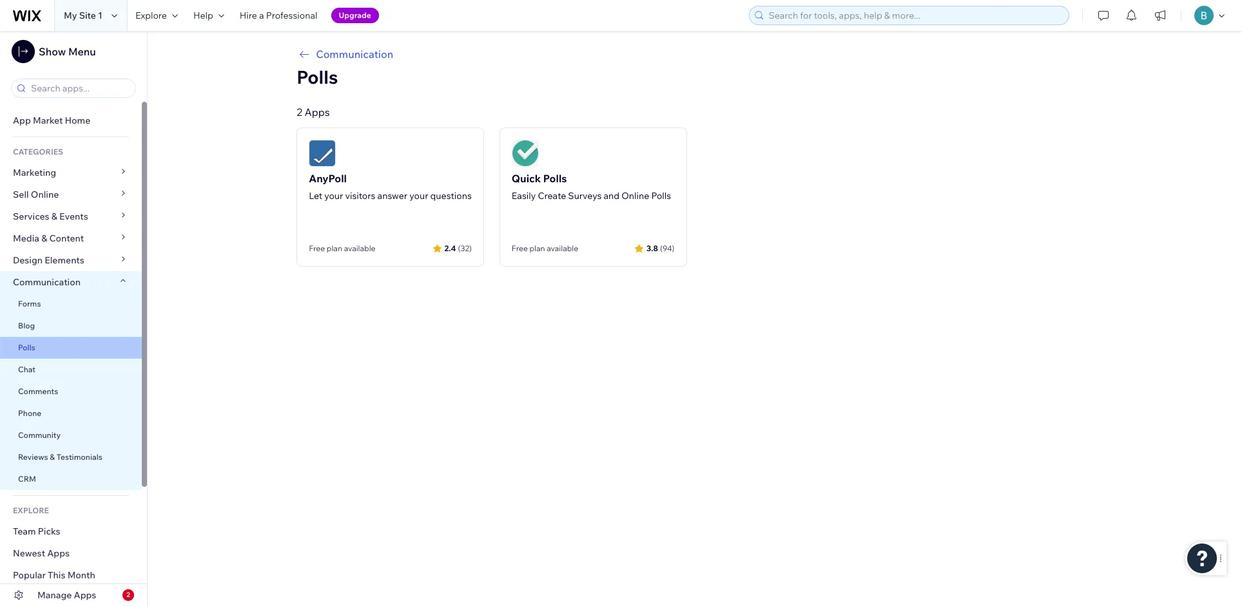 Task type: describe. For each thing, give the bounding box(es) containing it.
Search apps... field
[[27, 79, 132, 97]]

online inside the quick polls easily create surveys and online polls
[[622, 190, 650, 202]]

elements
[[45, 255, 84, 266]]

upgrade button
[[331, 8, 379, 23]]

apps for manage apps
[[74, 590, 96, 602]]

categories
[[13, 147, 63, 157]]

testimonials
[[57, 453, 102, 462]]

easily
[[512, 190, 536, 202]]

apps for newest apps
[[47, 548, 70, 560]]

hire a professional
[[240, 10, 318, 21]]

polls up create
[[543, 172, 567, 185]]

community
[[18, 431, 61, 440]]

polls up 2 apps
[[297, 66, 338, 88]]

design elements link
[[0, 250, 142, 271]]

sell
[[13, 189, 29, 201]]

forms link
[[0, 293, 142, 315]]

services
[[13, 211, 49, 222]]

free for polls
[[512, 244, 528, 253]]

reviews & testimonials
[[18, 453, 102, 462]]

my site 1
[[64, 10, 102, 21]]

services & events
[[13, 211, 88, 222]]

home
[[65, 115, 90, 126]]

picks
[[38, 526, 60, 538]]

help button
[[186, 0, 232, 31]]

1 your from the left
[[324, 190, 343, 202]]

2 for 2 apps
[[297, 106, 302, 119]]

quick polls logo image
[[512, 140, 539, 167]]

surveys
[[568, 190, 602, 202]]

1 horizontal spatial communication
[[316, 48, 393, 61]]

marketing
[[13, 167, 56, 179]]

polls right and
[[652, 190, 671, 202]]

month
[[67, 570, 95, 582]]

free plan available for let
[[309, 244, 376, 253]]

chat
[[18, 365, 35, 375]]

content
[[49, 233, 84, 244]]

community link
[[0, 425, 142, 447]]

team picks
[[13, 526, 60, 538]]

anypoll let your visitors answer your questions
[[309, 172, 472, 202]]

2.4
[[445, 243, 456, 253]]

polls inside 'sidebar' "element"
[[18, 343, 35, 353]]

media
[[13, 233, 39, 244]]

newest apps link
[[0, 543, 142, 565]]

crm link
[[0, 469, 142, 491]]

blog
[[18, 321, 35, 331]]

let
[[309, 190, 322, 202]]

help
[[193, 10, 213, 21]]

free for let
[[309, 244, 325, 253]]

team
[[13, 526, 36, 538]]

quick
[[512, 172, 541, 185]]

plan for let
[[327, 244, 342, 253]]

show
[[39, 45, 66, 58]]

site
[[79, 10, 96, 21]]

3.8
[[647, 243, 658, 253]]

free plan available for polls
[[512, 244, 579, 253]]

sell online
[[13, 189, 59, 201]]

comments
[[18, 387, 58, 397]]

visitors
[[345, 190, 376, 202]]

team picks link
[[0, 521, 142, 543]]

app market home
[[13, 115, 90, 126]]

newest apps
[[13, 548, 70, 560]]

hire
[[240, 10, 257, 21]]

& for events
[[51, 211, 57, 222]]

anypoll logo image
[[309, 140, 336, 167]]

a
[[259, 10, 264, 21]]

quick polls easily create surveys and online polls
[[512, 172, 671, 202]]

create
[[538, 190, 566, 202]]

0 horizontal spatial communication link
[[0, 271, 142, 293]]

apps for 2 apps
[[305, 106, 330, 119]]

design elements
[[13, 255, 84, 266]]

1
[[98, 10, 102, 21]]



Task type: vqa. For each thing, say whether or not it's contained in the screenshot.
Text button
no



Task type: locate. For each thing, give the bounding box(es) containing it.
free
[[309, 244, 325, 253], [512, 244, 528, 253]]

apps down month
[[74, 590, 96, 602]]

online
[[31, 189, 59, 201], [622, 190, 650, 202]]

0 horizontal spatial plan
[[327, 244, 342, 253]]

0 horizontal spatial apps
[[47, 548, 70, 560]]

2 free plan available from the left
[[512, 244, 579, 253]]

manage
[[37, 590, 72, 602]]

0 vertical spatial 2
[[297, 106, 302, 119]]

free plan available down visitors
[[309, 244, 376, 253]]

upgrade
[[339, 10, 371, 20]]

sidebar element
[[0, 31, 148, 607]]

polls link
[[0, 337, 142, 359]]

1 horizontal spatial communication link
[[297, 46, 1093, 62]]

free down let
[[309, 244, 325, 253]]

1 vertical spatial communication link
[[0, 271, 142, 293]]

anypoll
[[309, 172, 347, 185]]

2 inside 'sidebar' "element"
[[126, 591, 130, 600]]

answer
[[378, 190, 408, 202]]

online up services & events
[[31, 189, 59, 201]]

2 horizontal spatial apps
[[305, 106, 330, 119]]

show menu button
[[12, 40, 96, 63]]

1 horizontal spatial 2
[[297, 106, 302, 119]]

& right reviews
[[50, 453, 55, 462]]

your right let
[[324, 190, 343, 202]]

0 horizontal spatial 2
[[126, 591, 130, 600]]

free plan available down create
[[512, 244, 579, 253]]

available down visitors
[[344, 244, 376, 253]]

0 horizontal spatial free plan available
[[309, 244, 376, 253]]

& for content
[[41, 233, 47, 244]]

available
[[344, 244, 376, 253], [547, 244, 579, 253]]

0 vertical spatial apps
[[305, 106, 330, 119]]

polls
[[297, 66, 338, 88], [543, 172, 567, 185], [652, 190, 671, 202], [18, 343, 35, 353]]

app market home link
[[0, 110, 142, 132]]

0 horizontal spatial communication
[[13, 277, 83, 288]]

0 vertical spatial communication
[[316, 48, 393, 61]]

1 plan from the left
[[327, 244, 342, 253]]

2 plan from the left
[[530, 244, 545, 253]]

2 vertical spatial &
[[50, 453, 55, 462]]

& inside "link"
[[41, 233, 47, 244]]

plan for polls
[[530, 244, 545, 253]]

1 horizontal spatial free plan available
[[512, 244, 579, 253]]

apps up this
[[47, 548, 70, 560]]

free plan available
[[309, 244, 376, 253], [512, 244, 579, 253]]

sell online link
[[0, 184, 142, 206]]

2 free from the left
[[512, 244, 528, 253]]

your right answer
[[410, 190, 428, 202]]

apps
[[305, 106, 330, 119], [47, 548, 70, 560], [74, 590, 96, 602]]

Search for tools, apps, help & more... field
[[765, 6, 1065, 25]]

0 horizontal spatial free
[[309, 244, 325, 253]]

1 vertical spatial communication
[[13, 277, 83, 288]]

manage apps
[[37, 590, 96, 602]]

2 available from the left
[[547, 244, 579, 253]]

2.4 (32)
[[445, 243, 472, 253]]

available for polls
[[547, 244, 579, 253]]

phone
[[18, 409, 41, 418]]

0 horizontal spatial available
[[344, 244, 376, 253]]

services & events link
[[0, 206, 142, 228]]

apps up anypoll logo
[[305, 106, 330, 119]]

design
[[13, 255, 43, 266]]

questions
[[430, 190, 472, 202]]

reviews & testimonials link
[[0, 447, 142, 469]]

hire a professional link
[[232, 0, 325, 31]]

explore
[[13, 506, 49, 516]]

polls up chat on the bottom left of the page
[[18, 343, 35, 353]]

chat link
[[0, 359, 142, 381]]

& for testimonials
[[50, 453, 55, 462]]

my
[[64, 10, 77, 21]]

1 free from the left
[[309, 244, 325, 253]]

forms
[[18, 299, 41, 309]]

1 available from the left
[[344, 244, 376, 253]]

events
[[59, 211, 88, 222]]

2 your from the left
[[410, 190, 428, 202]]

1 horizontal spatial online
[[622, 190, 650, 202]]

2
[[297, 106, 302, 119], [126, 591, 130, 600]]

0 horizontal spatial your
[[324, 190, 343, 202]]

blog link
[[0, 315, 142, 337]]

free down easily at left top
[[512, 244, 528, 253]]

market
[[33, 115, 63, 126]]

1 horizontal spatial your
[[410, 190, 428, 202]]

online inside 'sidebar' "element"
[[31, 189, 59, 201]]

phone link
[[0, 403, 142, 425]]

communication inside 'sidebar' "element"
[[13, 277, 83, 288]]

menu
[[68, 45, 96, 58]]

0 horizontal spatial online
[[31, 189, 59, 201]]

show menu
[[39, 45, 96, 58]]

3.8 (94)
[[647, 243, 675, 253]]

communication link
[[297, 46, 1093, 62], [0, 271, 142, 293]]

newest
[[13, 548, 45, 560]]

1 horizontal spatial plan
[[530, 244, 545, 253]]

available down create
[[547, 244, 579, 253]]

1 vertical spatial 2
[[126, 591, 130, 600]]

popular this month link
[[0, 565, 142, 587]]

this
[[48, 570, 65, 582]]

online right and
[[622, 190, 650, 202]]

professional
[[266, 10, 318, 21]]

1 free plan available from the left
[[309, 244, 376, 253]]

media & content link
[[0, 228, 142, 250]]

app
[[13, 115, 31, 126]]

communication
[[316, 48, 393, 61], [13, 277, 83, 288]]

marketing link
[[0, 162, 142, 184]]

media & content
[[13, 233, 84, 244]]

popular this month
[[13, 570, 95, 582]]

your
[[324, 190, 343, 202], [410, 190, 428, 202]]

2 apps
[[297, 106, 330, 119]]

&
[[51, 211, 57, 222], [41, 233, 47, 244], [50, 453, 55, 462]]

1 vertical spatial apps
[[47, 548, 70, 560]]

plan
[[327, 244, 342, 253], [530, 244, 545, 253]]

2 for 2
[[126, 591, 130, 600]]

1 horizontal spatial apps
[[74, 590, 96, 602]]

(94)
[[660, 243, 675, 253]]

available for let
[[344, 244, 376, 253]]

1 horizontal spatial free
[[512, 244, 528, 253]]

reviews
[[18, 453, 48, 462]]

communication down upgrade button
[[316, 48, 393, 61]]

crm
[[18, 475, 36, 484]]

communication down the design elements
[[13, 277, 83, 288]]

popular
[[13, 570, 46, 582]]

& left events on the left top of page
[[51, 211, 57, 222]]

2 vertical spatial apps
[[74, 590, 96, 602]]

1 horizontal spatial available
[[547, 244, 579, 253]]

explore
[[135, 10, 167, 21]]

& right media
[[41, 233, 47, 244]]

comments link
[[0, 381, 142, 403]]

0 vertical spatial &
[[51, 211, 57, 222]]

and
[[604, 190, 620, 202]]

0 vertical spatial communication link
[[297, 46, 1093, 62]]

1 vertical spatial &
[[41, 233, 47, 244]]

(32)
[[458, 243, 472, 253]]



